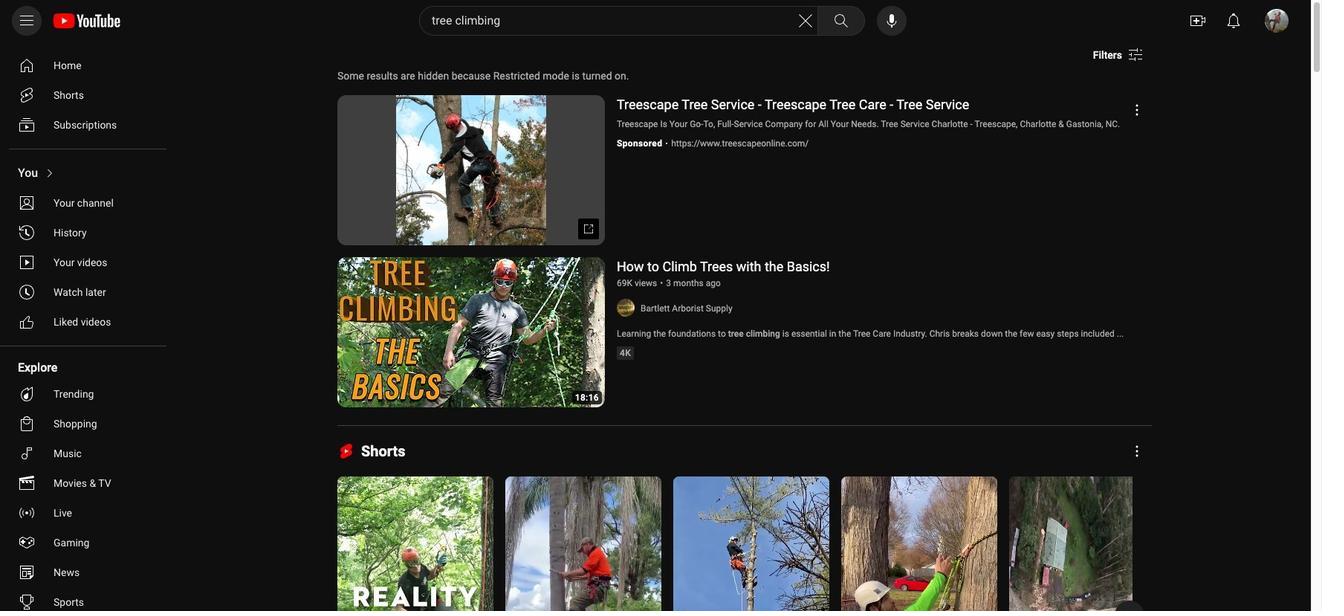 Task type: locate. For each thing, give the bounding box(es) containing it.
1 option from the top
[[9, 51, 161, 80]]

None text field
[[1094, 49, 1123, 61]]

3 option from the top
[[9, 110, 161, 140]]

5 option from the top
[[9, 188, 161, 218]]

9 option from the top
[[9, 307, 161, 337]]

avatar image image
[[1266, 9, 1289, 33]]

option
[[9, 51, 161, 80], [9, 80, 161, 110], [9, 110, 161, 140], [9, 158, 161, 188], [9, 188, 161, 218], [9, 218, 161, 248], [9, 248, 161, 277], [9, 277, 161, 307], [9, 307, 161, 337], [9, 379, 161, 409], [9, 409, 161, 439], [9, 439, 161, 468], [9, 468, 161, 498], [9, 498, 161, 528], [9, 528, 161, 558], [9, 558, 161, 587], [9, 587, 161, 611]]

13 option from the top
[[9, 468, 161, 498]]

Search text field
[[432, 11, 797, 30]]

go to channel image
[[617, 299, 635, 317]]

16 option from the top
[[9, 558, 161, 587]]

how to climb trees with the basics! by bartlett arborist supply 69,927 views 3 months ago 18 minutes element
[[617, 259, 830, 274]]

8 option from the top
[[9, 277, 161, 307]]

None search field
[[393, 6, 868, 36]]

6 option from the top
[[9, 218, 161, 248]]



Task type: vqa. For each thing, say whether or not it's contained in the screenshot.
18 minutes, 16 seconds element
yes



Task type: describe. For each thing, give the bounding box(es) containing it.
17 option from the top
[[9, 587, 161, 611]]

2 option from the top
[[9, 80, 161, 110]]

4 option from the top
[[9, 158, 161, 188]]

7 option from the top
[[9, 248, 161, 277]]

15 option from the top
[[9, 528, 161, 558]]

11 option from the top
[[9, 409, 161, 439]]

10 option from the top
[[9, 379, 161, 409]]

12 option from the top
[[9, 439, 161, 468]]

18 minutes, 16 seconds element
[[575, 393, 599, 402]]

14 option from the top
[[9, 498, 161, 528]]



